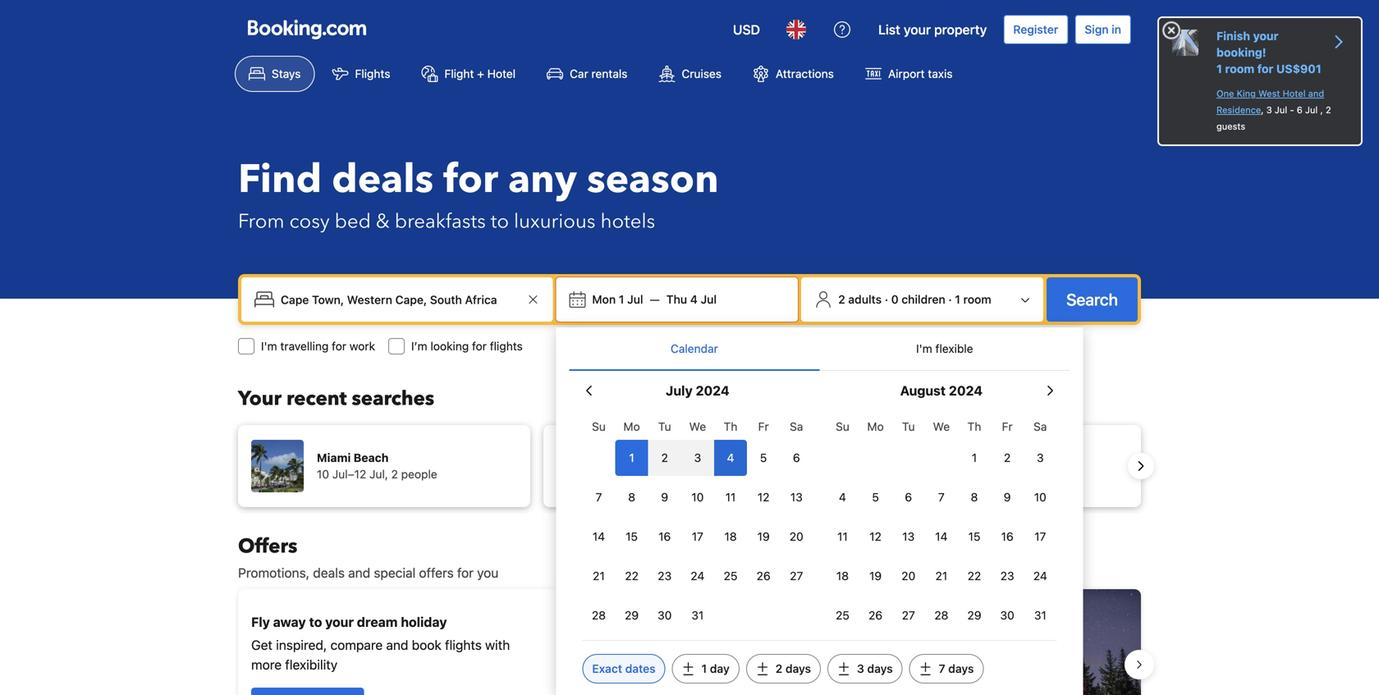 Task type: vqa. For each thing, say whether or not it's contained in the screenshot.
kids
no



Task type: locate. For each thing, give the bounding box(es) containing it.
tab list
[[569, 328, 1070, 372]]

7 right reduced on the bottom right
[[939, 662, 945, 676]]

tu down the august
[[902, 420, 915, 433]]

hotel right +
[[487, 67, 516, 80]]

5 August 2024 checkbox
[[859, 479, 892, 516]]

17
[[692, 530, 704, 543], [1035, 530, 1046, 543]]

0 horizontal spatial 20
[[790, 530, 804, 543]]

1 inside finish your booking! 1 room for us$901
[[1217, 62, 1222, 76]]

3 July 2024 checkbox
[[681, 440, 714, 476]]

1 vertical spatial 12
[[870, 530, 882, 543]]

1 horizontal spatial 9
[[1004, 491, 1011, 504]]

2 days from the left
[[867, 662, 893, 676]]

0 vertical spatial 11
[[725, 491, 736, 504]]

0 horizontal spatial 10
[[317, 468, 329, 481]]

2 we from the left
[[933, 420, 950, 433]]

region
[[225, 419, 1154, 514], [225, 583, 1154, 695]]

12 inside the 12 july 2024 option
[[758, 491, 770, 504]]

toronto
[[622, 451, 666, 465]]

2 up jul–6
[[661, 451, 668, 465]]

2024 for july 2024
[[696, 383, 730, 399]]

23 inside 23 option
[[658, 569, 672, 583]]

region containing miami beach
[[225, 419, 1154, 514]]

· left 0
[[885, 293, 888, 306]]

-
[[1290, 105, 1294, 115]]

19 August 2024 checkbox
[[859, 558, 892, 594]]

cruises
[[682, 67, 722, 80]]

25 inside option
[[836, 609, 850, 622]]

24 inside 24 july 2024 option
[[691, 569, 705, 583]]

—
[[650, 293, 660, 306]]

2 su from the left
[[836, 420, 850, 433]]

1 th from the left
[[724, 420, 738, 433]]

1 vertical spatial 27
[[902, 609, 915, 622]]

hotels
[[600, 208, 655, 235]]

8 inside checkbox
[[971, 491, 978, 504]]

august 2024
[[900, 383, 983, 399]]

21 left the 22 option
[[593, 569, 605, 583]]

deals up &
[[332, 153, 434, 206]]

working, relaxing or a bit of both browse properties offering extended stays, many with reduced monthly rates
[[709, 605, 920, 683]]

2 inside miami beach 10 jul–12 jul, 2 people
[[391, 468, 398, 481]]

0 horizontal spatial 12
[[758, 491, 770, 504]]

2 vertical spatial 4
[[839, 491, 846, 504]]

for inside find deals for any season from cosy bed & breakfasts to luxurious hotels
[[443, 153, 498, 206]]

1 14 from the left
[[593, 530, 605, 543]]

guests
[[1217, 121, 1246, 132]]

2 horizontal spatial days
[[948, 662, 974, 676]]

su up 4 checkbox
[[836, 420, 850, 433]]

23 August 2024 checkbox
[[991, 558, 1024, 594]]

1 right vung
[[972, 451, 977, 465]]

1 8 from the left
[[628, 491, 635, 504]]

2 th from the left
[[968, 420, 981, 433]]

2 30 from the left
[[1000, 609, 1015, 622]]

28 inside 'option'
[[935, 609, 949, 622]]

30
[[658, 609, 672, 622], [1000, 609, 1015, 622]]

13 July 2024 checkbox
[[780, 479, 813, 516]]

28 for 28 'option' on the bottom right
[[935, 609, 949, 622]]

0 horizontal spatial 30
[[658, 609, 672, 622]]

21
[[593, 569, 605, 583], [936, 569, 948, 583]]

16
[[659, 530, 671, 543], [1001, 530, 1014, 543]]

25 for the 25 july 2024 checkbox
[[724, 569, 738, 583]]

0 vertical spatial 13
[[790, 491, 803, 504]]

0 horizontal spatial 16
[[659, 530, 671, 543]]

to left luxurious on the top left of the page
[[491, 208, 509, 235]]

days
[[786, 662, 811, 676], [867, 662, 893, 676], [948, 662, 974, 676]]

2 adults · 0 children · 1 room button
[[808, 284, 1037, 315]]

2 region from the top
[[225, 583, 1154, 695]]

fr up the "2 august 2024" checkbox
[[1002, 420, 1013, 433]]

flights link
[[318, 56, 404, 92]]

23 inside 23 august 2024 "checkbox"
[[1000, 569, 1014, 583]]

0 vertical spatial flights
[[490, 339, 523, 353]]

21 inside checkbox
[[593, 569, 605, 583]]

27 inside option
[[902, 609, 915, 622]]

flights right looking
[[490, 339, 523, 353]]

2 9 from the left
[[1004, 491, 1011, 504]]

1 fr from the left
[[758, 420, 769, 433]]

hotel inside 'one king west hotel and residence'
[[1283, 88, 1306, 99]]

jul right thu
[[701, 293, 717, 306]]

1 9 from the left
[[661, 491, 668, 504]]

25 August 2024 checkbox
[[826, 598, 859, 634]]

3
[[1267, 105, 1272, 115], [694, 451, 701, 465], [1037, 451, 1044, 465], [622, 468, 629, 481], [857, 662, 864, 676]]

10 inside miami beach 10 jul–12 jul, 2 people
[[317, 468, 329, 481]]

20
[[790, 530, 804, 543], [902, 569, 916, 583]]

1 horizontal spatial 23
[[1000, 569, 1014, 583]]

24 for 24 july 2024 option
[[691, 569, 705, 583]]

0 horizontal spatial 23
[[658, 569, 672, 583]]

flights right book
[[445, 637, 482, 653]]

mo
[[623, 420, 640, 433], [867, 420, 884, 433]]

for for flights
[[472, 339, 487, 353]]

1 vertical spatial 20
[[902, 569, 916, 583]]

20 August 2024 checkbox
[[892, 558, 925, 594]]

15 inside checkbox
[[626, 530, 638, 543]]

1 horizontal spatial 6
[[905, 491, 912, 504]]

1 horizontal spatial grid
[[826, 410, 1057, 634]]

0 horizontal spatial 21
[[593, 569, 605, 583]]

2 grid from the left
[[826, 410, 1057, 634]]

2 8 from the left
[[971, 491, 978, 504]]

for
[[1257, 62, 1274, 76], [443, 153, 498, 206], [332, 339, 346, 353], [472, 339, 487, 353], [457, 565, 474, 581]]

19 inside 19 july 2024 checkbox
[[757, 530, 770, 543]]

26 inside option
[[757, 569, 771, 583]]

28 left 29 'checkbox' at right bottom
[[935, 609, 949, 622]]

offers
[[238, 533, 297, 560]]

2024 right the august
[[949, 383, 983, 399]]

monthly
[[709, 667, 757, 683]]

2 left adults
[[838, 293, 845, 306]]

26 right bit
[[869, 609, 883, 622]]

away
[[273, 614, 306, 630]]

2 right -
[[1326, 105, 1331, 115]]

fr for july 2024
[[758, 420, 769, 433]]

10 for 10 august 2024 checkbox
[[1034, 491, 1047, 504]]

2 jul, from the left
[[665, 468, 684, 481]]

1 up jul–6
[[629, 451, 634, 465]]

12 inside 12 checkbox
[[870, 530, 882, 543]]

flights
[[490, 339, 523, 353], [445, 637, 482, 653]]

2 31 from the left
[[1034, 609, 1047, 622]]

1 cell
[[615, 437, 648, 476]]

2024 for august 2024
[[949, 383, 983, 399]]

0 horizontal spatial days
[[786, 662, 811, 676]]

3 right the "2 august 2024" checkbox
[[1037, 451, 1044, 465]]

0 horizontal spatial people
[[401, 468, 437, 481]]

with right book
[[485, 637, 510, 653]]

jul–6
[[632, 468, 662, 481]]

1 vertical spatial 4
[[727, 451, 734, 465]]

14 inside option
[[935, 530, 948, 543]]

mo for august
[[867, 420, 884, 433]]

1 horizontal spatial 10
[[692, 491, 704, 504]]

your inside finish your booking! 1 room for us$901
[[1253, 29, 1279, 43]]

25 inside checkbox
[[724, 569, 738, 583]]

1 right children
[[955, 293, 960, 306]]

0 horizontal spatial we
[[689, 420, 706, 433]]

0 vertical spatial hotel
[[487, 67, 516, 80]]

10 right 9 august 2024 option
[[1034, 491, 1047, 504]]

1 vertical spatial 11
[[837, 530, 848, 543]]

book
[[412, 637, 442, 653]]

2 cell
[[648, 437, 681, 476]]

1 horizontal spatial 26
[[869, 609, 883, 622]]

many
[[807, 647, 839, 663]]

15
[[626, 530, 638, 543], [968, 530, 981, 543]]

13 for "13" checkbox
[[902, 530, 915, 543]]

10 inside checkbox
[[692, 491, 704, 504]]

and inside offers promotions, deals and special offers for you
[[348, 565, 370, 581]]

1 horizontal spatial to
[[491, 208, 509, 235]]

17 for "17 july 2024" option on the bottom of page
[[692, 530, 704, 543]]

1 tu from the left
[[658, 420, 671, 433]]

14 left 15 checkbox
[[593, 530, 605, 543]]

bit
[[851, 605, 868, 620]]

8 inside option
[[628, 491, 635, 504]]

1 31 from the left
[[692, 609, 704, 622]]

2 people from the left
[[697, 468, 733, 481]]

1 jul, from the left
[[369, 468, 388, 481]]

grid for august
[[826, 410, 1057, 634]]

10 inside checkbox
[[1034, 491, 1047, 504]]

1 horizontal spatial 21
[[936, 569, 948, 583]]

0 horizontal spatial grid
[[582, 410, 813, 634]]

a photo of a couple stood in front of a cabin in a forest at night image
[[993, 589, 1141, 695]]

register
[[1013, 23, 1058, 36]]

exact dates
[[592, 662, 656, 676]]

0 horizontal spatial ·
[[885, 293, 888, 306]]

0 vertical spatial deals
[[332, 153, 434, 206]]

sa
[[790, 420, 803, 433], [1034, 420, 1047, 433]]

26 August 2024 checkbox
[[859, 598, 892, 634]]

19 left 20 august 2024 checkbox
[[869, 569, 882, 583]]

16 right 15 checkbox
[[659, 530, 671, 543]]

30 left 31 option
[[658, 609, 672, 622]]

1 29 from the left
[[625, 609, 639, 622]]

mo up '5 august 2024' "checkbox"
[[867, 420, 884, 433]]

28 inside option
[[592, 609, 606, 622]]

and left book
[[386, 637, 408, 653]]

region containing working, relaxing or a bit of both
[[225, 583, 1154, 695]]

3 cell
[[681, 437, 714, 476]]

1 horizontal spatial room
[[1225, 62, 1255, 76]]

0 horizontal spatial 29
[[625, 609, 639, 622]]

24 inside 24 august 2024 option
[[1033, 569, 1047, 583]]

1 horizontal spatial 19
[[869, 569, 882, 583]]

21 July 2024 checkbox
[[582, 558, 615, 594]]

grid
[[582, 410, 813, 634], [826, 410, 1057, 634]]

10 right 9 checkbox
[[692, 491, 704, 504]]

2 horizontal spatial your
[[1253, 29, 1279, 43]]

1 horizontal spatial 24
[[1033, 569, 1047, 583]]

4
[[690, 293, 698, 306], [727, 451, 734, 465], [839, 491, 846, 504]]

1 horizontal spatial 25
[[836, 609, 850, 622]]

1 vertical spatial room
[[963, 293, 992, 306]]

26
[[757, 569, 771, 583], [869, 609, 883, 622]]

1 vertical spatial 26
[[869, 609, 883, 622]]

6 inside option
[[905, 491, 912, 504]]

2 23 from the left
[[1000, 569, 1014, 583]]

8 for 8 august 2024 checkbox
[[971, 491, 978, 504]]

0 horizontal spatial 24
[[691, 569, 705, 583]]

1 28 from the left
[[592, 609, 606, 622]]

2 horizontal spatial 10
[[1034, 491, 1047, 504]]

&
[[376, 208, 390, 235]]

1 horizontal spatial days
[[867, 662, 893, 676]]

list
[[878, 22, 900, 37]]

your up compare
[[325, 614, 354, 630]]

2 horizontal spatial 6
[[1297, 105, 1303, 115]]

24
[[691, 569, 705, 583], [1033, 569, 1047, 583]]

1 horizontal spatial 2024
[[949, 383, 983, 399]]

2 · from the left
[[949, 293, 952, 306]]

1 horizontal spatial 15
[[968, 530, 981, 543]]

0 vertical spatial 19
[[757, 530, 770, 543]]

1 horizontal spatial 17
[[1035, 530, 1046, 543]]

2 horizontal spatial 4
[[839, 491, 846, 504]]

18 August 2024 checkbox
[[826, 558, 859, 594]]

6 for 6 july 2024 'option'
[[793, 451, 800, 465]]

exact
[[592, 662, 622, 676]]

2 tu from the left
[[902, 420, 915, 433]]

26 right the 25 july 2024 checkbox
[[757, 569, 771, 583]]

11
[[725, 491, 736, 504], [837, 530, 848, 543]]

to inside find deals for any season from cosy bed & breakfasts to luxurious hotels
[[491, 208, 509, 235]]

27 right 26 july 2024 option
[[790, 569, 803, 583]]

room inside finish your booking! 1 room for us$901
[[1225, 62, 1255, 76]]

28 August 2024 checkbox
[[925, 598, 958, 634]]

0 horizontal spatial i'm
[[261, 339, 277, 353]]

list your property link
[[869, 10, 997, 49]]

30 August 2024 checkbox
[[991, 598, 1024, 634]]

1 horizontal spatial 20
[[902, 569, 916, 583]]

0 vertical spatial and
[[1308, 88, 1324, 99]]

0 vertical spatial 25
[[724, 569, 738, 583]]

1 horizontal spatial 8
[[971, 491, 978, 504]]

1 grid from the left
[[582, 410, 813, 634]]

1 22 from the left
[[625, 569, 639, 583]]

29 right 28 option
[[625, 609, 639, 622]]

extended
[[709, 647, 765, 663]]

1 21 from the left
[[593, 569, 605, 583]]

flexible
[[936, 342, 973, 355]]

jul, inside toronto 3 jul–6 jul, 2 people
[[665, 468, 684, 481]]

1 horizontal spatial 13
[[902, 530, 915, 543]]

more
[[251, 657, 282, 673]]

2024 right july
[[696, 383, 730, 399]]

hotel
[[487, 67, 516, 80], [1283, 88, 1306, 99]]

any
[[508, 153, 577, 206]]

1 16 from the left
[[659, 530, 671, 543]]

2 vertical spatial 6
[[905, 491, 912, 504]]

19 for 19 july 2024 checkbox
[[757, 530, 770, 543]]

15 right the 14 option
[[968, 530, 981, 543]]

21 inside option
[[936, 569, 948, 583]]

31 right 30 checkbox
[[1034, 609, 1047, 622]]

9 right 8 august 2024 checkbox
[[1004, 491, 1011, 504]]

2 15 from the left
[[968, 530, 981, 543]]

tu for july
[[658, 420, 671, 433]]

i'm inside button
[[916, 342, 932, 355]]

1 horizontal spatial hotel
[[1283, 88, 1306, 99]]

2 inside the "2 august 2024" checkbox
[[1004, 451, 1011, 465]]

1 horizontal spatial mo
[[867, 420, 884, 433]]

25 right 24 july 2024 option
[[724, 569, 738, 583]]

15 right 14 checkbox
[[626, 530, 638, 543]]

18
[[724, 530, 737, 543], [836, 569, 849, 583]]

9 down jul–6
[[661, 491, 668, 504]]

14 July 2024 checkbox
[[582, 519, 615, 555]]

6 for 6 august 2024 option
[[905, 491, 912, 504]]

17 inside "17 july 2024" option
[[692, 530, 704, 543]]

11 left 12 checkbox
[[837, 530, 848, 543]]

16 right 15 august 2024 option
[[1001, 530, 1014, 543]]

1 su from the left
[[592, 420, 606, 433]]

1 horizontal spatial jul,
[[665, 468, 684, 481]]

30 July 2024 checkbox
[[648, 598, 681, 634]]

31 for 31 august 2024 option
[[1034, 609, 1047, 622]]

25 left bit
[[836, 609, 850, 622]]

0 horizontal spatial your
[[325, 614, 354, 630]]

23 right the 22 option
[[658, 569, 672, 583]]

9 inside checkbox
[[661, 491, 668, 504]]

1 · from the left
[[885, 293, 888, 306]]

2 sa from the left
[[1034, 420, 1047, 433]]

8 July 2024 checkbox
[[615, 479, 648, 516]]

2 down the properties
[[776, 662, 783, 676]]

1 horizontal spatial 5
[[872, 491, 879, 504]]

0 horizontal spatial 31
[[692, 609, 704, 622]]

2 28 from the left
[[935, 609, 949, 622]]

1 sa from the left
[[790, 420, 803, 433]]

9 August 2024 checkbox
[[991, 479, 1024, 516]]

1 up one
[[1217, 62, 1222, 76]]

12
[[758, 491, 770, 504], [870, 530, 882, 543]]

1 vertical spatial to
[[309, 614, 322, 630]]

1 horizontal spatial ,
[[1320, 105, 1323, 115]]

0 vertical spatial 12
[[758, 491, 770, 504]]

2 21 from the left
[[936, 569, 948, 583]]

16 inside option
[[659, 530, 671, 543]]

for for work
[[332, 339, 346, 353]]

0 horizontal spatial 5
[[760, 451, 767, 465]]

5 right 4 checkbox
[[872, 491, 879, 504]]

1 region from the top
[[225, 419, 1154, 514]]

dates
[[625, 662, 656, 676]]

0 horizontal spatial and
[[348, 565, 370, 581]]

0 horizontal spatial 25
[[724, 569, 738, 583]]

0 horizontal spatial 19
[[757, 530, 770, 543]]

1 people from the left
[[401, 468, 437, 481]]

your inside 'fly away to your dream holiday get inspired, compare and book flights with more flexibility'
[[325, 614, 354, 630]]

we up 3 cell
[[689, 420, 706, 433]]

0 horizontal spatial sa
[[790, 420, 803, 433]]

14 inside checkbox
[[593, 530, 605, 543]]

1 August 2024 checkbox
[[958, 440, 991, 476]]

20 inside checkbox
[[902, 569, 916, 583]]

with down offering
[[842, 647, 867, 663]]

1 horizontal spatial 27
[[902, 609, 915, 622]]

dream
[[357, 614, 398, 630]]

fly away to your dream holiday image
[[555, 608, 670, 695]]

7 inside option
[[938, 491, 945, 504]]

9 inside option
[[1004, 491, 1011, 504]]

2 16 from the left
[[1001, 530, 1014, 543]]

children
[[902, 293, 946, 306]]

6 August 2024 checkbox
[[892, 479, 925, 516]]

+
[[477, 67, 484, 80]]

,
[[1261, 105, 1264, 115], [1320, 105, 1323, 115]]

1 horizontal spatial 22
[[968, 569, 981, 583]]

0 horizontal spatial 17
[[692, 530, 704, 543]]

1 horizontal spatial 16
[[1001, 530, 1014, 543]]

sign in
[[1085, 23, 1121, 36]]

for left you on the left bottom of page
[[457, 565, 474, 581]]

1 23 from the left
[[658, 569, 672, 583]]

20 for 20 august 2024 checkbox
[[902, 569, 916, 583]]

jul, right jul–6
[[665, 468, 684, 481]]

1 horizontal spatial sa
[[1034, 420, 1047, 433]]

hotel up , 3 jul - 6 jul  , at the top of the page
[[1283, 88, 1306, 99]]

1 15 from the left
[[626, 530, 638, 543]]

· right children
[[949, 293, 952, 306]]

fr up 5 july 2024 option
[[758, 420, 769, 433]]

26 for 26 july 2024 option
[[757, 569, 771, 583]]

6 inside 'option'
[[793, 451, 800, 465]]

14 for 14 checkbox
[[593, 530, 605, 543]]

27 August 2024 checkbox
[[892, 598, 925, 634]]

20 for 20 checkbox
[[790, 530, 804, 543]]

28 left 29 'checkbox'
[[592, 609, 606, 622]]

tu up 2 cell
[[658, 420, 671, 433]]

jul, down beach
[[369, 468, 388, 481]]

1 horizontal spatial 18
[[836, 569, 849, 583]]

i'm looking for flights
[[411, 339, 523, 353]]

1 horizontal spatial 28
[[935, 609, 949, 622]]

3 days from the left
[[948, 662, 974, 676]]

0 horizontal spatial 4
[[690, 293, 698, 306]]

17 right 16 august 2024 checkbox
[[1035, 530, 1046, 543]]

0 horizontal spatial 14
[[593, 530, 605, 543]]

27 right of
[[902, 609, 915, 622]]

1 vertical spatial deals
[[313, 565, 345, 581]]

mon
[[592, 293, 616, 306]]

1 vertical spatial 18
[[836, 569, 849, 583]]

season
[[587, 153, 719, 206]]

19 right 18 july 2024 checkbox
[[757, 530, 770, 543]]

20 inside checkbox
[[790, 530, 804, 543]]

0 horizontal spatial 28
[[592, 609, 606, 622]]

1 horizontal spatial 11
[[837, 530, 848, 543]]

17 August 2024 checkbox
[[1024, 519, 1057, 555]]

21 right 20 august 2024 checkbox
[[936, 569, 948, 583]]

10
[[317, 468, 329, 481], [692, 491, 704, 504], [1034, 491, 1047, 504]]

0 horizontal spatial ,
[[1261, 105, 1264, 115]]

0 vertical spatial 4
[[690, 293, 698, 306]]

2 29 from the left
[[967, 609, 981, 622]]

2 inside toronto 3 jul–6 jul, 2 people
[[687, 468, 693, 481]]

1 horizontal spatial with
[[842, 647, 867, 663]]

1 30 from the left
[[658, 609, 672, 622]]

30 for 30 checkbox
[[1000, 609, 1015, 622]]

28 July 2024 checkbox
[[582, 598, 615, 634]]

4 inside cell
[[727, 451, 734, 465]]

14 left 15 august 2024 option
[[935, 530, 948, 543]]

work
[[350, 339, 375, 353]]

0 horizontal spatial 2024
[[696, 383, 730, 399]]

your for property
[[904, 22, 931, 37]]

15 August 2024 checkbox
[[958, 519, 991, 555]]

1 2024 from the left
[[696, 383, 730, 399]]

6 right '5 august 2024' "checkbox"
[[905, 491, 912, 504]]

days for 2 days
[[786, 662, 811, 676]]

18 right "17 july 2024" option on the bottom of page
[[724, 530, 737, 543]]

, down west at the right of page
[[1261, 105, 1264, 115]]

4 left 5 july 2024 option
[[727, 451, 734, 465]]

3 left jul–6
[[622, 468, 629, 481]]

16 inside checkbox
[[1001, 530, 1014, 543]]

12 July 2024 checkbox
[[747, 479, 780, 516]]

0 horizontal spatial su
[[592, 420, 606, 433]]

21 August 2024 checkbox
[[925, 558, 958, 594]]

1 horizontal spatial 14
[[935, 530, 948, 543]]

22 for 22 option
[[968, 569, 981, 583]]

2 14 from the left
[[935, 530, 948, 543]]

your
[[238, 385, 282, 413]]

20 left 21 august 2024 option
[[902, 569, 916, 583]]

30 for 30 july 2024 checkbox
[[658, 609, 672, 622]]

16 July 2024 checkbox
[[648, 519, 681, 555]]

2 fr from the left
[[1002, 420, 1013, 433]]

19 inside 19 august 2024 'option'
[[869, 569, 882, 583]]

fr for august 2024
[[1002, 420, 1013, 433]]

1 July 2024 checkbox
[[615, 440, 648, 476]]

days for 3 days
[[867, 662, 893, 676]]

7 right 6 august 2024 option
[[938, 491, 945, 504]]

1 17 from the left
[[692, 530, 704, 543]]

1 days from the left
[[786, 662, 811, 676]]

th for july 2024
[[724, 420, 738, 433]]

2 2024 from the left
[[949, 383, 983, 399]]

2 right jul–12 on the left of the page
[[391, 468, 398, 481]]

room down booking!
[[1225, 62, 1255, 76]]

mo up '1' cell
[[623, 420, 640, 433]]

1 24 from the left
[[691, 569, 705, 583]]

1 inside cell
[[629, 451, 634, 465]]

0 vertical spatial 5
[[760, 451, 767, 465]]

sa up 3 august 2024 option
[[1034, 420, 1047, 433]]

, right -
[[1320, 105, 1323, 115]]

your
[[904, 22, 931, 37], [1253, 29, 1279, 43], [325, 614, 354, 630]]

and
[[1308, 88, 1324, 99], [348, 565, 370, 581], [386, 637, 408, 653]]

17 for 17 checkbox
[[1035, 530, 1046, 543]]

15 inside option
[[968, 530, 981, 543]]

1 we from the left
[[689, 420, 706, 433]]

22 right the 21 checkbox
[[625, 569, 639, 583]]

miami beach 10 jul–12 jul, 2 people
[[317, 451, 437, 481]]

your right list
[[904, 22, 931, 37]]

8 down jul–6
[[628, 491, 635, 504]]

sa up 6 july 2024 'option'
[[790, 420, 803, 433]]

0 vertical spatial 18
[[724, 530, 737, 543]]

7 left 8 option
[[596, 491, 602, 504]]

6 right 5 july 2024 option
[[793, 451, 800, 465]]

offers promotions, deals and special offers for you
[[238, 533, 499, 581]]

your up booking!
[[1253, 29, 1279, 43]]

deals inside find deals for any season from cosy bed & breakfasts to luxurious hotels
[[332, 153, 434, 206]]

2 horizontal spatial and
[[1308, 88, 1324, 99]]

7 inside option
[[596, 491, 602, 504]]

deals right promotions,
[[313, 565, 345, 581]]

1 horizontal spatial 31
[[1034, 609, 1047, 622]]

2 right "2 july 2024" checkbox
[[687, 468, 693, 481]]

jul
[[1275, 105, 1287, 115], [1305, 105, 1318, 115], [627, 293, 643, 306], [701, 293, 717, 306]]

2 right 1 august 2024 option on the bottom right
[[1004, 451, 1011, 465]]

airport
[[888, 67, 925, 80]]

17 inside 17 checkbox
[[1035, 530, 1046, 543]]

4 right thu
[[690, 293, 698, 306]]

for right looking
[[472, 339, 487, 353]]

1 horizontal spatial people
[[697, 468, 733, 481]]

2 17 from the left
[[1035, 530, 1046, 543]]

search
[[1066, 290, 1118, 309]]

1 , from the left
[[1261, 105, 1264, 115]]

13
[[790, 491, 803, 504], [902, 530, 915, 543]]

27 inside checkbox
[[790, 569, 803, 583]]

1 horizontal spatial i'm
[[916, 342, 932, 355]]

26 inside checkbox
[[869, 609, 883, 622]]

26 July 2024 checkbox
[[747, 558, 780, 594]]

12 for 12 checkbox
[[870, 530, 882, 543]]

attractions
[[776, 67, 834, 80]]

2 mo from the left
[[867, 420, 884, 433]]

1 mo from the left
[[623, 420, 640, 433]]

1 horizontal spatial 12
[[870, 530, 882, 543]]

1 vertical spatial 5
[[872, 491, 879, 504]]

1 horizontal spatial ·
[[949, 293, 952, 306]]

2 24 from the left
[[1033, 569, 1047, 583]]

13 right 12 checkbox
[[902, 530, 915, 543]]

for left work
[[332, 339, 346, 353]]

su for august
[[836, 420, 850, 433]]

4 left '5 august 2024' "checkbox"
[[839, 491, 846, 504]]

21 for 21 august 2024 option
[[936, 569, 948, 583]]

21 for the 21 checkbox
[[593, 569, 605, 583]]

1 horizontal spatial th
[[968, 420, 981, 433]]

5 inside "checkbox"
[[872, 491, 879, 504]]

28
[[592, 609, 606, 622], [935, 609, 949, 622]]

5 inside option
[[760, 451, 767, 465]]

24 right 23 august 2024 "checkbox"
[[1033, 569, 1047, 583]]

8 left 9 august 2024 option
[[971, 491, 978, 504]]

2 22 from the left
[[968, 569, 981, 583]]

of
[[871, 605, 884, 620]]

22 for the 22 option
[[625, 569, 639, 583]]

tu
[[658, 420, 671, 433], [902, 420, 915, 433]]

16 for 16 august 2024 checkbox
[[1001, 530, 1014, 543]]

12 right 11 july 2024 checkbox
[[758, 491, 770, 504]]



Task type: describe. For each thing, give the bounding box(es) containing it.
4 cell
[[714, 437, 747, 476]]

property
[[934, 22, 987, 37]]

residence
[[1217, 105, 1261, 115]]

3 inside checkbox
[[694, 451, 701, 465]]

car
[[570, 67, 588, 80]]

vung
[[928, 451, 957, 465]]

we for july
[[689, 420, 706, 433]]

jul left —
[[627, 293, 643, 306]]

find
[[238, 153, 322, 206]]

booking!
[[1217, 46, 1266, 59]]

4 July 2024 checkbox
[[714, 440, 747, 476]]

23 July 2024 checkbox
[[648, 558, 681, 594]]

14 August 2024 checkbox
[[925, 519, 958, 555]]

7 for the 7 option
[[938, 491, 945, 504]]

3 down west at the right of page
[[1267, 105, 1272, 115]]

8 for 8 option
[[628, 491, 635, 504]]

holiday
[[401, 614, 447, 630]]

3 inside toronto 3 jul–6 jul, 2 people
[[622, 468, 629, 481]]

august
[[900, 383, 946, 399]]

su for july
[[592, 420, 606, 433]]

25 for 25 option
[[836, 609, 850, 622]]

22 July 2024 checkbox
[[615, 558, 648, 594]]

taxis
[[928, 67, 953, 80]]

2 adults · 0 children · 1 room
[[838, 293, 992, 306]]

one
[[1217, 88, 1234, 99]]

jul, inside miami beach 10 jul–12 jul, 2 people
[[369, 468, 388, 481]]

7 days
[[939, 662, 974, 676]]

22 August 2024 checkbox
[[958, 558, 991, 594]]

29 for 29 'checkbox' at right bottom
[[967, 609, 981, 622]]

in
[[1112, 23, 1121, 36]]

14 for the 14 option
[[935, 530, 948, 543]]

3 inside option
[[1037, 451, 1044, 465]]

offering
[[821, 628, 867, 643]]

cruises link
[[645, 56, 736, 92]]

2 August 2024 checkbox
[[991, 440, 1024, 476]]

beach
[[354, 451, 389, 465]]

31 for 31 option
[[692, 609, 704, 622]]

sign
[[1085, 23, 1109, 36]]

mon 1 jul — thu 4 jul
[[592, 293, 717, 306]]

day
[[710, 662, 730, 676]]

12 August 2024 checkbox
[[859, 519, 892, 555]]

browse
[[709, 628, 753, 643]]

2 , from the left
[[1320, 105, 1323, 115]]

july 2024
[[666, 383, 730, 399]]

7 August 2024 checkbox
[[925, 479, 958, 516]]

mo for july
[[623, 420, 640, 433]]

to inside 'fly away to your dream holiday get inspired, compare and book flights with more flexibility'
[[309, 614, 322, 630]]

with inside 'fly away to your dream holiday get inspired, compare and book flights with more flexibility'
[[485, 637, 510, 653]]

0 vertical spatial 6
[[1297, 105, 1303, 115]]

23 for 23 option
[[658, 569, 672, 583]]

9 July 2024 checkbox
[[648, 479, 681, 516]]

31 August 2024 checkbox
[[1024, 598, 1057, 634]]

24 August 2024 checkbox
[[1024, 558, 1057, 594]]

vung tau link
[[849, 425, 1141, 507]]

26 for 26 august 2024 checkbox on the right of page
[[869, 609, 883, 622]]

29 for 29 'checkbox'
[[625, 609, 639, 622]]

properties
[[757, 628, 818, 643]]

19 for 19 august 2024 'option'
[[869, 569, 882, 583]]

3 August 2024 checkbox
[[1024, 440, 1057, 476]]

attractions link
[[739, 56, 848, 92]]

i'm for i'm travelling for work
[[261, 339, 277, 353]]

20 July 2024 checkbox
[[780, 519, 813, 555]]

register link
[[1003, 15, 1068, 44]]

5 for '5 august 2024' "checkbox"
[[872, 491, 879, 504]]

8 August 2024 checkbox
[[958, 479, 991, 516]]

15 July 2024 checkbox
[[615, 519, 648, 555]]

27 for 27 august 2024 option at bottom right
[[902, 609, 915, 622]]

18 for 18 august 2024 checkbox
[[836, 569, 849, 583]]

people inside toronto 3 jul–6 jul, 2 people
[[697, 468, 733, 481]]

2 guests
[[1217, 105, 1331, 132]]

car rentals
[[570, 67, 628, 80]]

jul left -
[[1275, 105, 1287, 115]]

west
[[1259, 88, 1280, 99]]

1 inside dropdown button
[[955, 293, 960, 306]]

4 August 2024 checkbox
[[826, 479, 859, 516]]

usd
[[733, 22, 760, 37]]

sa for august 2024
[[1034, 420, 1047, 433]]

with inside working, relaxing or a bit of both browse properties offering extended stays, many with reduced monthly rates
[[842, 647, 867, 663]]

flight + hotel
[[445, 67, 516, 80]]

Where are you going? field
[[274, 285, 523, 314]]

9 for 9 checkbox
[[661, 491, 668, 504]]

and inside 'one king west hotel and residence'
[[1308, 88, 1324, 99]]

15 for 15 august 2024 option
[[968, 530, 981, 543]]

booking.com image
[[248, 20, 366, 39]]

tu for august
[[902, 420, 915, 433]]

flights
[[355, 67, 390, 80]]

27 July 2024 checkbox
[[780, 558, 813, 594]]

searches
[[352, 385, 434, 413]]

24 July 2024 checkbox
[[681, 558, 714, 594]]

search button
[[1047, 277, 1138, 322]]

special
[[374, 565, 416, 581]]

18 for 18 july 2024 checkbox
[[724, 530, 737, 543]]

vung tau
[[928, 451, 980, 465]]

28 for 28 option
[[592, 609, 606, 622]]

people inside miami beach 10 jul–12 jul, 2 people
[[401, 468, 437, 481]]

7 for the 7 option
[[596, 491, 602, 504]]

13 August 2024 checkbox
[[892, 519, 925, 555]]

12 for the 12 july 2024 option
[[758, 491, 770, 504]]

4 for 4 checkbox
[[839, 491, 846, 504]]

july
[[666, 383, 693, 399]]

deals inside offers promotions, deals and special offers for you
[[313, 565, 345, 581]]

11 August 2024 checkbox
[[826, 519, 859, 555]]

find deals for any season from cosy bed & breakfasts to luxurious hotels
[[238, 153, 719, 235]]

i'm travelling for work
[[261, 339, 375, 353]]

15 for 15 checkbox
[[626, 530, 638, 543]]

3 left reduced on the bottom right
[[857, 662, 864, 676]]

3 days
[[857, 662, 893, 676]]

2 July 2024 checkbox
[[648, 440, 681, 476]]

17 July 2024 checkbox
[[681, 519, 714, 555]]

2 inside 2 adults · 0 children · 1 room dropdown button
[[838, 293, 845, 306]]

24 for 24 august 2024 option
[[1033, 569, 1047, 583]]

jul–12
[[332, 468, 366, 481]]

recent
[[287, 385, 347, 413]]

jul right -
[[1305, 105, 1318, 115]]

for for any
[[443, 153, 498, 206]]

one king west hotel and residence image
[[1172, 30, 1199, 56]]

29 August 2024 checkbox
[[958, 598, 991, 634]]

9 for 9 august 2024 option
[[1004, 491, 1011, 504]]

finish
[[1217, 29, 1250, 43]]

mon 1 jul button
[[586, 285, 650, 314]]

promotions,
[[238, 565, 310, 581]]

4 for 4 july 2024 checkbox
[[727, 451, 734, 465]]

stays
[[272, 67, 301, 80]]

2 inside 2 guests
[[1326, 105, 1331, 115]]

i'm
[[411, 339, 427, 353]]

10 July 2024 checkbox
[[681, 479, 714, 516]]

sa for july 2024
[[790, 420, 803, 433]]

rates
[[761, 667, 791, 683]]

6 July 2024 checkbox
[[780, 440, 813, 476]]

10 August 2024 checkbox
[[1024, 479, 1057, 516]]

airport taxis
[[888, 67, 953, 80]]

relaxing
[[770, 605, 821, 620]]

calendar
[[671, 342, 718, 355]]

31 July 2024 checkbox
[[681, 598, 714, 634]]

adults
[[848, 293, 882, 306]]

0 horizontal spatial hotel
[[487, 67, 516, 80]]

flight + hotel link
[[408, 56, 530, 92]]

16 August 2024 checkbox
[[991, 519, 1024, 555]]

working,
[[709, 605, 767, 620]]

stays,
[[768, 647, 803, 663]]

1 right the mon
[[619, 293, 624, 306]]

27 for 27 july 2024 checkbox
[[790, 569, 803, 583]]

luxurious
[[514, 208, 596, 235]]

2 inside "2 july 2024" checkbox
[[661, 451, 668, 465]]

king
[[1237, 88, 1256, 99]]

list your property
[[878, 22, 987, 37]]

11 for 11 august 2024 checkbox
[[837, 530, 848, 543]]

looking
[[431, 339, 469, 353]]

next image
[[1131, 456, 1151, 476]]

i'm for i'm flexible
[[916, 342, 932, 355]]

room inside dropdown button
[[963, 293, 992, 306]]

10 for 10 july 2024 checkbox
[[692, 491, 704, 504]]

flight
[[445, 67, 474, 80]]

5 July 2024 checkbox
[[747, 440, 780, 476]]

us$901
[[1276, 62, 1322, 76]]

miami
[[317, 451, 351, 465]]

your for booking!
[[1253, 29, 1279, 43]]

13 for 13 july 2024 checkbox
[[790, 491, 803, 504]]

one king west hotel and residence
[[1217, 88, 1324, 115]]

and inside 'fly away to your dream holiday get inspired, compare and book flights with more flexibility'
[[386, 637, 408, 653]]

thu
[[666, 293, 687, 306]]

or
[[824, 605, 837, 620]]

flights inside 'fly away to your dream holiday get inspired, compare and book flights with more flexibility'
[[445, 637, 482, 653]]

7 July 2024 checkbox
[[582, 479, 615, 516]]

25 July 2024 checkbox
[[714, 558, 747, 594]]

thu 4 jul button
[[660, 285, 723, 314]]

1 left day
[[702, 662, 707, 676]]

offers
[[419, 565, 454, 581]]

11 July 2024 checkbox
[[714, 479, 747, 516]]

days for 7 days
[[948, 662, 974, 676]]

reduced
[[870, 647, 920, 663]]

29 July 2024 checkbox
[[615, 598, 648, 634]]

tab list containing calendar
[[569, 328, 1070, 372]]

18 July 2024 checkbox
[[714, 519, 747, 555]]

for inside finish your booking! 1 room for us$901
[[1257, 62, 1274, 76]]

sign in link
[[1075, 15, 1131, 44]]

16 for 16 option
[[659, 530, 671, 543]]

19 July 2024 checkbox
[[747, 519, 780, 555]]

11 for 11 july 2024 checkbox
[[725, 491, 736, 504]]

grid for july
[[582, 410, 813, 634]]

for inside offers promotions, deals and special offers for you
[[457, 565, 474, 581]]

, 3 jul - 6 jul  ,
[[1261, 105, 1326, 115]]

get
[[251, 637, 273, 653]]

inspired,
[[276, 637, 327, 653]]

your recent searches
[[238, 385, 434, 413]]

we for august
[[933, 420, 950, 433]]

th for august 2024
[[968, 420, 981, 433]]

23 for 23 august 2024 "checkbox"
[[1000, 569, 1014, 583]]

tau
[[960, 451, 980, 465]]

2 days
[[776, 662, 811, 676]]

5 for 5 july 2024 option
[[760, 451, 767, 465]]

cosy
[[289, 208, 330, 235]]



